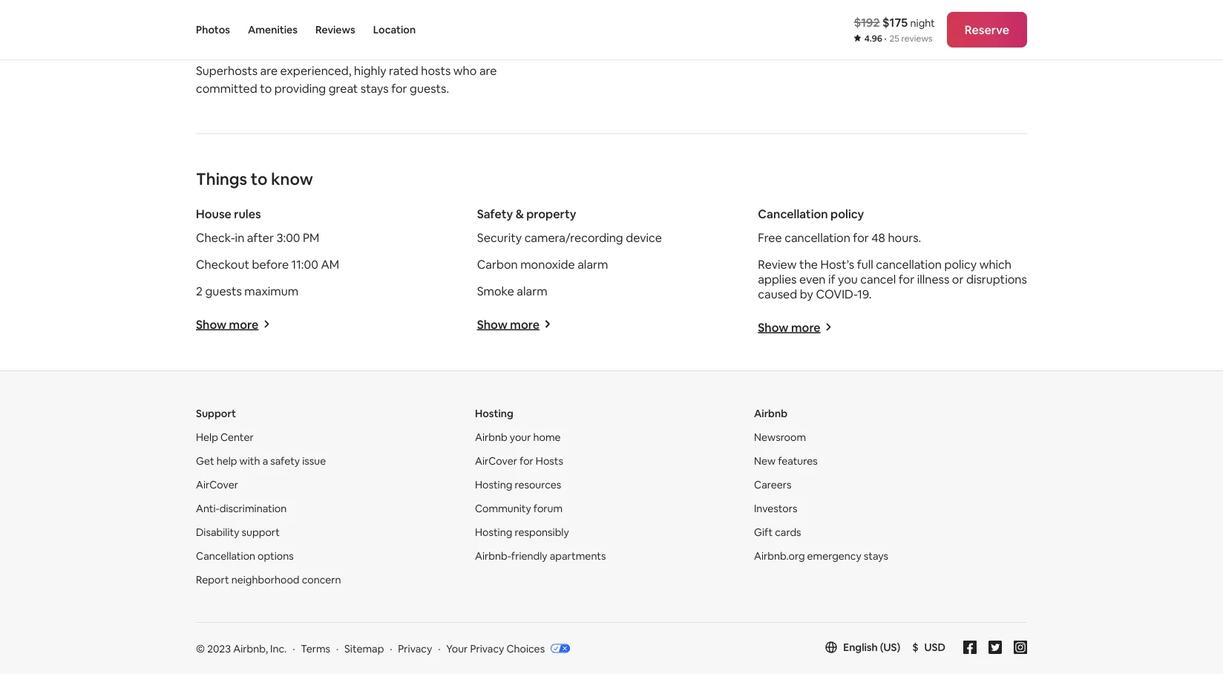 Task type: describe. For each thing, give the bounding box(es) containing it.
to inside superhosts are experienced, highly rated hosts who are committed to providing great stays for guests.
[[260, 81, 272, 96]]

2 horizontal spatial show
[[758, 320, 789, 335]]

features
[[778, 454, 818, 468]]

19.
[[858, 287, 872, 302]]

4.96
[[865, 33, 883, 44]]

know
[[271, 169, 313, 190]]

support
[[242, 525, 280, 539]]

your privacy choices
[[446, 642, 545, 655]]

friendly
[[511, 549, 548, 563]]

new features
[[754, 454, 818, 468]]

anti-
[[196, 502, 220, 515]]

25
[[890, 33, 900, 44]]

for inside superhosts are experienced, highly rated hosts who are committed to providing great stays for guests.
[[391, 81, 407, 96]]

or
[[952, 272, 964, 287]]

2 horizontal spatial show more button
[[758, 320, 833, 335]]

reviews
[[316, 23, 355, 36]]

report neighborhood concern
[[196, 573, 341, 586]]

&
[[516, 207, 524, 222]]

hosting for hosting
[[475, 407, 514, 420]]

free cancellation for 48 hours.
[[758, 230, 922, 246]]

guests.
[[410, 81, 449, 96]]

airbnb.org emergency stays
[[754, 549, 889, 563]]

the
[[800, 257, 818, 272]]

smoke alarm
[[477, 284, 548, 299]]

hosts
[[536, 454, 563, 468]]

inc.
[[270, 642, 287, 655]]

hosting resources link
[[475, 478, 561, 491]]

center
[[220, 430, 254, 444]]

more for guests
[[229, 317, 259, 332]]

show for 2
[[196, 317, 227, 332]]

cancellation options link
[[196, 549, 294, 563]]

even
[[800, 272, 826, 287]]

airbnb.org emergency stays link
[[754, 549, 889, 563]]

airbnb your home link
[[475, 430, 561, 444]]

am
[[321, 257, 339, 272]]

sitemap
[[345, 642, 384, 655]]

for left 48
[[853, 230, 869, 246]]

if
[[829, 272, 836, 287]]

applies
[[758, 272, 797, 287]]

airbnb-friendly apartments
[[475, 549, 606, 563]]

terms link
[[301, 642, 330, 655]]

help
[[217, 454, 237, 468]]

for inside review the host's full cancellation policy which applies even if you cancel for illness or disruptions caused by covid-19.
[[899, 272, 915, 287]]

investors link
[[754, 502, 798, 515]]

experienced,
[[280, 63, 352, 79]]

2 horizontal spatial more
[[791, 320, 821, 335]]

aircover link
[[196, 478, 238, 491]]

hours.
[[888, 230, 922, 246]]

disability support link
[[196, 525, 280, 539]]

review
[[758, 257, 797, 272]]

$175
[[883, 14, 908, 30]]

amenities
[[248, 23, 298, 36]]

full
[[857, 257, 874, 272]]

1 vertical spatial alarm
[[517, 284, 548, 299]]

new features link
[[754, 454, 818, 468]]

responsibly
[[515, 525, 569, 539]]

get help with a safety issue
[[196, 454, 326, 468]]

(us)
[[880, 641, 901, 654]]

sitemap link
[[345, 642, 384, 655]]

show more for guests
[[196, 317, 259, 332]]

concern
[[302, 573, 341, 586]]

gift cards link
[[754, 525, 802, 539]]

3:00
[[276, 230, 300, 246]]

camera/recording
[[525, 230, 623, 246]]

aircover for aircover link
[[196, 478, 238, 491]]

cancellation for cancellation options
[[196, 549, 255, 563]]

hosting responsibly link
[[475, 525, 569, 539]]

aircover for aircover for hosts
[[475, 454, 517, 468]]

show more for alarm
[[477, 317, 540, 332]]

great
[[329, 81, 358, 96]]

photos button
[[196, 0, 230, 59]]

stays inside superhosts are experienced, highly rated hosts who are committed to providing great stays for guests.
[[361, 81, 389, 96]]

aircover for hosts link
[[475, 454, 563, 468]]

help
[[196, 430, 218, 444]]

night
[[911, 16, 935, 29]]

report neighborhood concern link
[[196, 573, 341, 586]]

checkout
[[196, 257, 249, 272]]

0 vertical spatial alarm
[[578, 257, 608, 272]]

1 vertical spatial ·
[[293, 642, 295, 655]]

discrimination
[[220, 502, 287, 515]]

host's
[[821, 257, 855, 272]]

careers link
[[754, 478, 792, 491]]

newsroom
[[754, 430, 806, 444]]

airbnb-friendly apartments link
[[475, 549, 606, 563]]

1 vertical spatial to
[[251, 169, 268, 190]]

cards
[[775, 525, 802, 539]]

providing
[[275, 81, 326, 96]]

carbon monoxide alarm
[[477, 257, 608, 272]]

which
[[980, 257, 1012, 272]]

$ usd
[[913, 641, 946, 654]]

1 are from the left
[[260, 63, 278, 79]]

monoxide
[[521, 257, 575, 272]]

0 horizontal spatial policy
[[831, 207, 864, 222]]

11:00
[[291, 257, 318, 272]]

location button
[[373, 0, 416, 59]]

apartments
[[550, 549, 606, 563]]

highly
[[354, 63, 387, 79]]

airbnb-
[[475, 549, 511, 563]]

aircover for hosts
[[475, 454, 563, 468]]

0 horizontal spatial cancellation
[[785, 230, 851, 246]]

cancellation options
[[196, 549, 294, 563]]

community forum
[[475, 502, 563, 515]]



Task type: locate. For each thing, give the bounding box(es) containing it.
1 vertical spatial stays
[[864, 549, 889, 563]]

more
[[229, 317, 259, 332], [510, 317, 540, 332], [791, 320, 821, 335]]

0 horizontal spatial aircover
[[196, 478, 238, 491]]

for left hosts
[[520, 454, 534, 468]]

0 vertical spatial cancellation
[[758, 207, 828, 222]]

0 horizontal spatial stays
[[361, 81, 389, 96]]

in
[[235, 230, 244, 246]]

airbnb for airbnb
[[754, 407, 788, 420]]

hosts
[[421, 63, 451, 79]]

check-in after 3:00 pm
[[196, 230, 320, 246]]

by
[[800, 287, 814, 302]]

airbnb your home
[[475, 430, 561, 444]]

caused
[[758, 287, 798, 302]]

aircover down airbnb your home
[[475, 454, 517, 468]]

cancel
[[861, 272, 896, 287]]

report
[[196, 573, 229, 586]]

show for smoke
[[477, 317, 508, 332]]

0 horizontal spatial privacy
[[398, 642, 432, 655]]

careers
[[754, 478, 792, 491]]

safety
[[477, 207, 513, 222]]

reserve button
[[947, 12, 1028, 48]]

to left 'providing'
[[260, 81, 272, 96]]

0 horizontal spatial airbnb
[[475, 430, 508, 444]]

1 horizontal spatial aircover
[[475, 454, 517, 468]]

checkout before 11:00 am
[[196, 257, 339, 272]]

navigate to twitter image
[[989, 641, 1002, 654]]

privacy left the your
[[398, 642, 432, 655]]

cancellation up free
[[758, 207, 828, 222]]

device
[[626, 230, 662, 246]]

choices
[[507, 642, 545, 655]]

things to know
[[196, 169, 313, 190]]

location
[[373, 23, 416, 36]]

your
[[510, 430, 531, 444]]

0 horizontal spatial alarm
[[517, 284, 548, 299]]

cancellation inside review the host's full cancellation policy which applies even if you cancel for illness or disruptions caused by covid-19.
[[876, 257, 942, 272]]

1 vertical spatial cancellation
[[876, 257, 942, 272]]

show down caused
[[758, 320, 789, 335]]

new
[[754, 454, 776, 468]]

superhosts are experienced, highly rated hosts who are committed to providing great stays for guests.
[[196, 63, 497, 96]]

1 vertical spatial hosting
[[475, 478, 513, 491]]

2 vertical spatial hosting
[[475, 525, 513, 539]]

cancellation for cancellation policy
[[758, 207, 828, 222]]

committed
[[196, 81, 257, 96]]

show more down smoke alarm
[[477, 317, 540, 332]]

2 privacy from the left
[[470, 642, 504, 655]]

airbnb,
[[233, 642, 268, 655]]

airbnb left your
[[475, 430, 508, 444]]

policy
[[831, 207, 864, 222], [945, 257, 977, 272]]

show down "2"
[[196, 317, 227, 332]]

2 horizontal spatial show more
[[758, 320, 821, 335]]

hosting up airbnb your home
[[475, 407, 514, 420]]

0 horizontal spatial cancellation
[[196, 549, 255, 563]]

0 vertical spatial airbnb
[[754, 407, 788, 420]]

aircover up anti-
[[196, 478, 238, 491]]

0 vertical spatial cancellation
[[785, 230, 851, 246]]

1 horizontal spatial more
[[510, 317, 540, 332]]

1 horizontal spatial cancellation
[[876, 257, 942, 272]]

investors
[[754, 502, 798, 515]]

2 guests maximum
[[196, 284, 299, 299]]

your
[[446, 642, 468, 655]]

for
[[391, 81, 407, 96], [853, 230, 869, 246], [899, 272, 915, 287], [520, 454, 534, 468]]

alarm down camera/recording
[[578, 257, 608, 272]]

0 vertical spatial aircover
[[475, 454, 517, 468]]

show more button
[[196, 317, 270, 332], [477, 317, 552, 332], [758, 320, 833, 335]]

1 horizontal spatial privacy
[[470, 642, 504, 655]]

0 horizontal spatial are
[[260, 63, 278, 79]]

1 privacy from the left
[[398, 642, 432, 655]]

$192 $175 night
[[854, 14, 935, 30]]

1 horizontal spatial are
[[480, 63, 497, 79]]

3 hosting from the top
[[475, 525, 513, 539]]

home
[[533, 430, 561, 444]]

navigate to instagram image
[[1014, 641, 1028, 654]]

0 horizontal spatial show more button
[[196, 317, 270, 332]]

2 are from the left
[[480, 63, 497, 79]]

1 vertical spatial cancellation
[[196, 549, 255, 563]]

alarm down carbon monoxide alarm
[[517, 284, 548, 299]]

stays down highly
[[361, 81, 389, 96]]

more for alarm
[[510, 317, 540, 332]]

forum
[[534, 502, 563, 515]]

show more button down guests
[[196, 317, 270, 332]]

hosting responsibly
[[475, 525, 569, 539]]

superhosts
[[196, 63, 258, 79]]

0 vertical spatial stays
[[361, 81, 389, 96]]

policy up free cancellation for 48 hours.
[[831, 207, 864, 222]]

stays right emergency
[[864, 549, 889, 563]]

cancellation
[[785, 230, 851, 246], [876, 257, 942, 272]]

to
[[260, 81, 272, 96], [251, 169, 268, 190]]

get
[[196, 454, 214, 468]]

airbnb up the newsroom "link" at the bottom right of the page
[[754, 407, 788, 420]]

0 vertical spatial ·
[[885, 33, 887, 44]]

more down 2 guests maximum
[[229, 317, 259, 332]]

1 horizontal spatial cancellation
[[758, 207, 828, 222]]

hosting for hosting responsibly
[[475, 525, 513, 539]]

you
[[838, 272, 858, 287]]

0 horizontal spatial ·
[[293, 642, 295, 655]]

a
[[263, 454, 268, 468]]

things
[[196, 169, 247, 190]]

help center link
[[196, 430, 254, 444]]

cancellation down disability
[[196, 549, 255, 563]]

anti-discrimination
[[196, 502, 287, 515]]

· right the inc.
[[293, 642, 295, 655]]

0 horizontal spatial show more
[[196, 317, 259, 332]]

privacy right the your
[[470, 642, 504, 655]]

1 horizontal spatial alarm
[[578, 257, 608, 272]]

0 vertical spatial hosting
[[475, 407, 514, 420]]

community
[[475, 502, 531, 515]]

show more down caused
[[758, 320, 821, 335]]

1 horizontal spatial show
[[477, 317, 508, 332]]

show down smoke
[[477, 317, 508, 332]]

1 vertical spatial aircover
[[196, 478, 238, 491]]

1 horizontal spatial stays
[[864, 549, 889, 563]]

show more down guests
[[196, 317, 259, 332]]

cancellation
[[758, 207, 828, 222], [196, 549, 255, 563]]

2 hosting from the top
[[475, 478, 513, 491]]

show more button for alarm
[[477, 317, 552, 332]]

are right who
[[480, 63, 497, 79]]

1 horizontal spatial airbnb
[[754, 407, 788, 420]]

hosting up community
[[475, 478, 513, 491]]

cancellation down hours.
[[876, 257, 942, 272]]

rated
[[389, 63, 419, 79]]

with
[[240, 454, 260, 468]]

1 vertical spatial policy
[[945, 257, 977, 272]]

house rules
[[196, 207, 261, 222]]

1 vertical spatial airbnb
[[475, 430, 508, 444]]

for down rated
[[391, 81, 407, 96]]

safety
[[270, 454, 300, 468]]

0 horizontal spatial more
[[229, 317, 259, 332]]

alarm
[[578, 257, 608, 272], [517, 284, 548, 299]]

check-
[[196, 230, 235, 246]]

1 horizontal spatial ·
[[885, 33, 887, 44]]

gift cards
[[754, 525, 802, 539]]

aircover
[[475, 454, 517, 468], [196, 478, 238, 491]]

before
[[252, 257, 289, 272]]

disruptions
[[967, 272, 1027, 287]]

policy left which at the top of the page
[[945, 257, 977, 272]]

1 hosting from the top
[[475, 407, 514, 420]]

cancellation down cancellation policy at the top right of the page
[[785, 230, 851, 246]]

more down smoke alarm
[[510, 317, 540, 332]]

guests
[[205, 284, 242, 299]]

community forum link
[[475, 502, 563, 515]]

more down by
[[791, 320, 821, 335]]

48
[[872, 230, 886, 246]]

after
[[247, 230, 274, 246]]

policy inside review the host's full cancellation policy which applies even if you cancel for illness or disruptions caused by covid-19.
[[945, 257, 977, 272]]

4.96 · 25 reviews
[[865, 33, 933, 44]]

1 horizontal spatial show more button
[[477, 317, 552, 332]]

0 vertical spatial policy
[[831, 207, 864, 222]]

hosting up airbnb-
[[475, 525, 513, 539]]

hosting for hosting resources
[[475, 478, 513, 491]]

house
[[196, 207, 232, 222]]

0 vertical spatial to
[[260, 81, 272, 96]]

cancellation policy
[[758, 207, 864, 222]]

· left '25'
[[885, 33, 887, 44]]

usd
[[925, 641, 946, 654]]

english (us)
[[844, 641, 901, 654]]

emergency
[[807, 549, 862, 563]]

show more button down by
[[758, 320, 833, 335]]

0 horizontal spatial show
[[196, 317, 227, 332]]

show more button down smoke alarm
[[477, 317, 552, 332]]

1 horizontal spatial show more
[[477, 317, 540, 332]]

1 horizontal spatial policy
[[945, 257, 977, 272]]

are up 'providing'
[[260, 63, 278, 79]]

to left know
[[251, 169, 268, 190]]

navigate to facebook image
[[964, 641, 977, 654]]

safety & property
[[477, 207, 577, 222]]

show more button for guests
[[196, 317, 270, 332]]

2
[[196, 284, 203, 299]]

reviews button
[[316, 0, 355, 59]]

airbnb for airbnb your home
[[475, 430, 508, 444]]

for left illness
[[899, 272, 915, 287]]

privacy
[[398, 642, 432, 655], [470, 642, 504, 655]]



Task type: vqa. For each thing, say whether or not it's contained in the screenshot.
you'll on the top of the page
no



